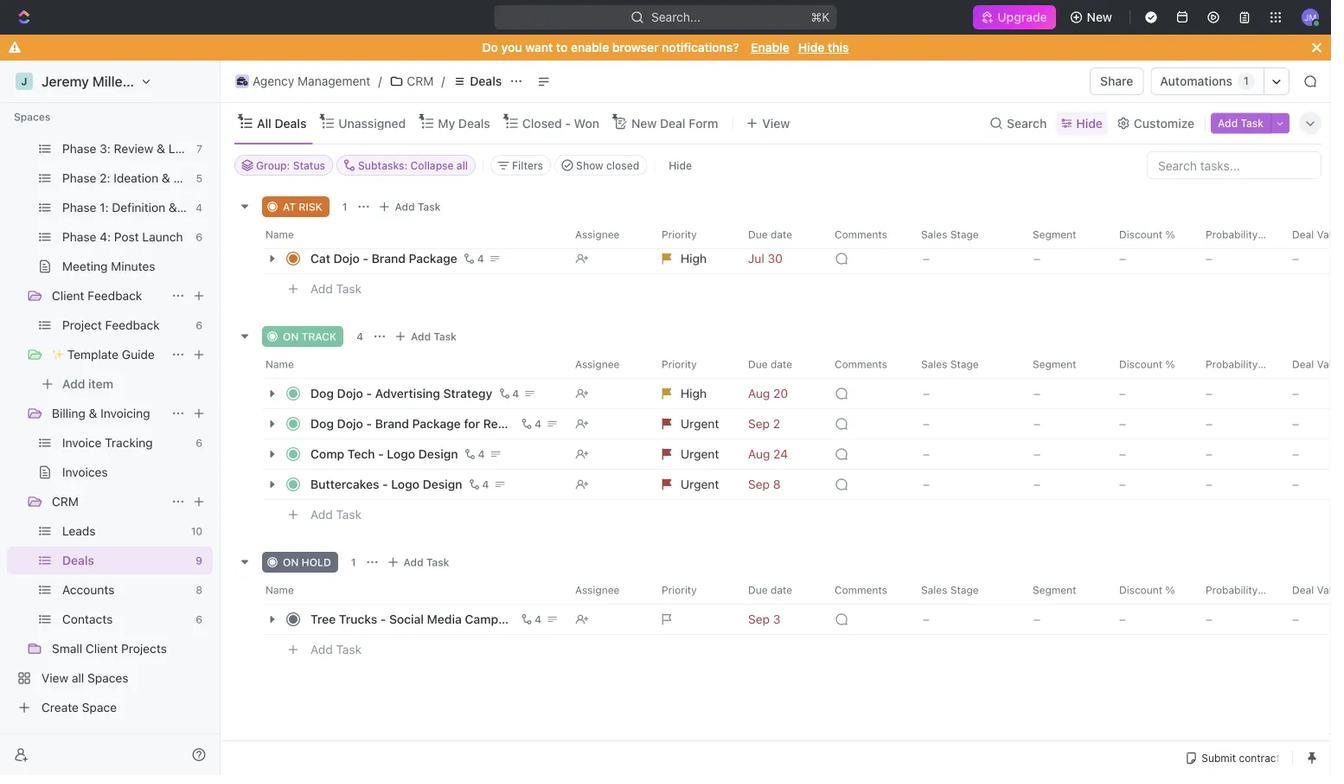 Task type: vqa. For each thing, say whether or not it's contained in the screenshot.
Due date to the top
yes



Task type: locate. For each thing, give the bounding box(es) containing it.
upgrade
[[998, 10, 1048, 24]]

% for tree trucks - social media campaign's discount % dropdown button
[[1166, 584, 1176, 596]]

billing & invoicing
[[52, 406, 150, 421]]

task up media
[[426, 556, 449, 569]]

deals down do
[[470, 74, 502, 88]]

– button
[[1109, 243, 1196, 274], [1196, 243, 1282, 274], [1282, 243, 1332, 274], [1109, 378, 1196, 409], [1196, 378, 1282, 409], [1282, 378, 1332, 409], [1109, 408, 1196, 440], [1196, 408, 1282, 440], [1282, 408, 1332, 440], [1109, 439, 1196, 470], [1196, 439, 1282, 470], [1282, 439, 1332, 470], [1109, 469, 1196, 500], [1196, 469, 1282, 500], [1282, 469, 1332, 500], [1109, 604, 1196, 635], [1196, 604, 1282, 635], [1282, 604, 1332, 635]]

onboarding
[[180, 200, 246, 215]]

dojo left advertising
[[337, 386, 363, 401]]

1 vertical spatial val
[[1318, 358, 1332, 370]]

this
[[828, 40, 849, 55]]

1 vertical spatial crm
[[52, 495, 79, 509]]

1 vertical spatial deals link
[[62, 547, 189, 575]]

risk
[[299, 201, 323, 213]]

add task button up "search tasks..." text field
[[1212, 113, 1271, 134]]

name button up tree trucks - social media campaign
[[262, 576, 565, 604]]

1 segment from the top
[[1033, 228, 1077, 241]]

1 vertical spatial due date
[[748, 358, 793, 370]]

new inside button
[[1087, 10, 1113, 24]]

1 discount % from the top
[[1120, 228, 1176, 241]]

new
[[1087, 10, 1113, 24], [632, 116, 657, 130]]

name button up cat dojo - brand package
[[262, 221, 565, 248]]

brand up comp tech - logo design
[[375, 417, 409, 431]]

1 name from the top
[[266, 228, 294, 241]]

0 vertical spatial feedback
[[88, 289, 142, 303]]

2 vertical spatial priority
[[662, 584, 697, 596]]

1 vertical spatial new
[[632, 116, 657, 130]]

date for cat dojo - brand package
[[771, 228, 793, 241]]

discount % button for cat dojo - brand package
[[1109, 221, 1196, 248]]

task
[[1241, 117, 1264, 129], [418, 201, 441, 213], [336, 282, 362, 296], [434, 331, 457, 343], [336, 508, 362, 522], [426, 556, 449, 569], [336, 643, 362, 657]]

0 vertical spatial name
[[266, 228, 294, 241]]

hide down new deal form at the top
[[669, 159, 692, 171]]

1 vertical spatial high
[[681, 386, 707, 401]]

1 horizontal spatial project
[[122, 83, 162, 97]]

add up tree trucks - social media campaign
[[404, 556, 424, 569]]

crm link up my
[[385, 71, 438, 92]]

2 vertical spatial discount
[[1120, 584, 1163, 596]]

3 due from the top
[[748, 584, 768, 596]]

dog for dog dojo - advertising strategy
[[311, 386, 334, 401]]

segment button for cat dojo - brand package
[[1023, 221, 1109, 248]]

segment for cat dojo - brand package
[[1033, 228, 1077, 241]]

discount % for cat dojo - brand package
[[1120, 228, 1176, 241]]

- for cat dojo - brand package
[[363, 251, 369, 266]]

1 vertical spatial high button
[[652, 378, 738, 409]]

0 vertical spatial assignee button
[[565, 221, 652, 248]]

probability % button
[[1196, 221, 1282, 248], [1196, 350, 1282, 378], [1196, 576, 1282, 604]]

1 deal val button from the top
[[1282, 221, 1332, 248]]

– button
[[912, 243, 1023, 274], [1023, 243, 1109, 274], [912, 378, 1023, 409], [1023, 378, 1109, 409], [912, 408, 1023, 440], [1023, 408, 1109, 440], [912, 439, 1023, 470], [1023, 439, 1109, 470], [912, 469, 1023, 500], [1023, 469, 1109, 500], [912, 604, 1023, 635], [1023, 604, 1109, 635]]

4 button for comp tech - logo design
[[462, 446, 488, 463]]

comments button for cat dojo - brand package
[[825, 221, 911, 248]]

2 high from the top
[[681, 386, 707, 401]]

0 vertical spatial brand
[[372, 251, 406, 266]]

2 vertical spatial sales stage button
[[911, 576, 1023, 604]]

1 horizontal spatial spaces
[[87, 671, 129, 685]]

urgent for package
[[681, 417, 719, 431]]

0 horizontal spatial deals link
[[62, 547, 189, 575]]

status
[[293, 159, 325, 171]]

1 vertical spatial spaces
[[87, 671, 129, 685]]

0 vertical spatial stage
[[951, 228, 979, 241]]

leads
[[62, 524, 96, 538]]

3 sales stage from the top
[[922, 584, 979, 596]]

1 horizontal spatial view
[[763, 116, 790, 130]]

2 vertical spatial probability % button
[[1196, 576, 1282, 604]]

crm link up leads link
[[52, 488, 164, 516]]

3 segment from the top
[[1033, 584, 1077, 596]]

6 down onboarding
[[196, 231, 202, 243]]

launch down phase 1: definition & onboarding link
[[142, 230, 183, 244]]

1 vertical spatial due
[[748, 358, 768, 370]]

brand for dog
[[375, 417, 409, 431]]

3 comments button from the top
[[825, 576, 911, 604]]

name button up advertising
[[262, 350, 565, 378]]

phase left the 3:
[[62, 141, 96, 156]]

priority for tree trucks - social media campaign
[[662, 584, 697, 596]]

2 horizontal spatial hide
[[1077, 116, 1103, 130]]

feedback up guide
[[105, 318, 160, 332]]

phase
[[62, 141, 96, 156], [62, 171, 96, 185], [62, 200, 96, 215], [62, 230, 96, 244]]

3 segment button from the top
[[1023, 576, 1109, 604]]

2 vertical spatial urgent
[[681, 477, 719, 491]]

3 due date button from the top
[[738, 576, 825, 604]]

3 assignee button from the top
[[565, 576, 652, 604]]

deals down leads
[[62, 553, 94, 568]]

0 vertical spatial client
[[87, 83, 119, 97]]

stage
[[951, 228, 979, 241], [951, 358, 979, 370], [951, 584, 979, 596]]

comments for tree trucks - social media campaign
[[835, 584, 888, 596]]

deals link inside sidebar navigation
[[62, 547, 189, 575]]

2 on from the top
[[283, 556, 299, 569]]

add down buttercakes
[[311, 508, 333, 522]]

assignee
[[575, 228, 620, 241], [575, 358, 620, 370], [575, 584, 620, 596]]

create space link
[[7, 694, 209, 722]]

large
[[52, 83, 84, 97]]

sales stage button for 4
[[911, 350, 1023, 378]]

phase left 2:
[[62, 171, 96, 185]]

1 comments button from the top
[[825, 221, 911, 248]]

1 horizontal spatial crm
[[407, 74, 434, 88]]

won
[[574, 116, 600, 130]]

0 vertical spatial all
[[457, 159, 468, 171]]

3 comments from the top
[[835, 584, 888, 596]]

1 vertical spatial feedback
[[105, 318, 160, 332]]

3 6 from the top
[[196, 437, 202, 449]]

name for on track
[[266, 358, 294, 370]]

comments
[[835, 228, 888, 241], [835, 358, 888, 370], [835, 584, 888, 596]]

1 vertical spatial logo
[[391, 477, 420, 491]]

1 high button from the top
[[652, 243, 738, 274]]

new up closed
[[632, 116, 657, 130]]

on track
[[283, 331, 337, 343]]

deals link up the accounts link
[[62, 547, 189, 575]]

on left hold
[[283, 556, 299, 569]]

1 vertical spatial probability % button
[[1196, 350, 1282, 378]]

deal val button for tree trucks - social media campaign
[[1282, 576, 1332, 604]]

name button for 1
[[262, 221, 565, 248]]

6 right the project feedback link
[[196, 319, 202, 331]]

task down trucks
[[336, 643, 362, 657]]

3 val from the top
[[1318, 584, 1332, 596]]

3 probability % button from the top
[[1196, 576, 1282, 604]]

2 vertical spatial sales stage
[[922, 584, 979, 596]]

due date button
[[738, 221, 825, 248], [738, 350, 825, 378], [738, 576, 825, 604]]

1 vertical spatial view
[[42, 671, 68, 685]]

1 vertical spatial comments button
[[825, 350, 911, 378]]

add task button down cat
[[303, 279, 369, 299]]

client
[[87, 83, 119, 97], [52, 289, 84, 303], [86, 642, 118, 656]]

2 vertical spatial assignee button
[[565, 576, 652, 604]]

dog dojo - brand package for rebranding
[[311, 417, 549, 431]]

large client project link
[[52, 76, 164, 104]]

2 vertical spatial due date button
[[738, 576, 825, 604]]

1 sales stage button from the top
[[911, 221, 1023, 248]]

dog down track
[[311, 386, 334, 401]]

2 high button from the top
[[652, 378, 738, 409]]

2 name button from the top
[[262, 350, 565, 378]]

✨
[[52, 347, 64, 362]]

jm button
[[1297, 3, 1325, 31]]

- left advertising
[[366, 386, 372, 401]]

1 vertical spatial assignee button
[[565, 350, 652, 378]]

2 discount from the top
[[1120, 358, 1163, 370]]

0 vertical spatial deal val button
[[1282, 221, 1332, 248]]

1 horizontal spatial crm link
[[385, 71, 438, 92]]

4 button for dog dojo - brand package for rebranding
[[518, 415, 544, 433]]

task down the collapse
[[418, 201, 441, 213]]

deal for risk
[[1293, 228, 1315, 241]]

add down cat
[[311, 282, 333, 296]]

1 high from the top
[[681, 251, 707, 266]]

3 stage from the top
[[951, 584, 979, 596]]

2 vertical spatial probability
[[1206, 584, 1258, 596]]

1 vertical spatial discount %
[[1120, 358, 1176, 370]]

2 urgent button from the top
[[652, 439, 738, 470]]

- left won
[[565, 116, 571, 130]]

2 vertical spatial probability %
[[1206, 584, 1271, 596]]

1 vertical spatial assignee
[[575, 358, 620, 370]]

add left the item at the left of the page
[[62, 377, 85, 391]]

0 vertical spatial segment
[[1033, 228, 1077, 241]]

assignee for cat dojo - brand package
[[575, 228, 620, 241]]

3 deal val button from the top
[[1282, 576, 1332, 604]]

0 vertical spatial probability % button
[[1196, 221, 1282, 248]]

2 vertical spatial assignee
[[575, 584, 620, 596]]

⌘k
[[811, 10, 830, 24]]

sales stage for 1
[[922, 228, 979, 241]]

0 vertical spatial new
[[1087, 10, 1113, 24]]

4 for buttercakes - logo design
[[482, 479, 489, 491]]

hide left this
[[798, 40, 825, 55]]

1 phase from the top
[[62, 141, 96, 156]]

& right review
[[157, 141, 165, 156]]

0 vertical spatial priority
[[662, 228, 697, 241]]

add inside tree
[[62, 377, 85, 391]]

minutes
[[111, 259, 155, 273]]

high button
[[652, 243, 738, 274], [652, 378, 738, 409]]

jeremy miller's workspace
[[42, 73, 214, 90]]

1 horizontal spatial /
[[442, 74, 445, 88]]

dojo up tech
[[337, 417, 363, 431]]

add task
[[1218, 117, 1264, 129], [395, 201, 441, 213], [311, 282, 362, 296], [411, 331, 457, 343], [311, 508, 362, 522], [404, 556, 449, 569], [311, 643, 362, 657]]

10
[[191, 525, 202, 537]]

0 vertical spatial deals link
[[448, 71, 506, 92]]

1 assignee button from the top
[[565, 221, 652, 248]]

/ up my
[[442, 74, 445, 88]]

0 vertical spatial due date
[[748, 228, 793, 241]]

probability % for cat dojo - brand package
[[1206, 228, 1271, 241]]

1 probability % button from the top
[[1196, 221, 1282, 248]]

2 vertical spatial deal val button
[[1282, 576, 1332, 604]]

contacts
[[62, 612, 113, 626]]

package for dog dojo - brand package for rebranding
[[412, 417, 461, 431]]

2 name from the top
[[266, 358, 294, 370]]

0 vertical spatial package
[[409, 251, 458, 266]]

2 6 from the top
[[196, 319, 202, 331]]

due for cat dojo - brand package
[[748, 228, 768, 241]]

2 due from the top
[[748, 358, 768, 370]]

dog up comp
[[311, 417, 334, 431]]

hide button
[[1056, 111, 1108, 135]]

3 phase from the top
[[62, 200, 96, 215]]

all up create space
[[72, 671, 84, 685]]

1 due date from the top
[[748, 228, 793, 241]]

0 vertical spatial spaces
[[14, 111, 51, 123]]

client inside 'link'
[[87, 83, 119, 97]]

3 probability from the top
[[1206, 584, 1258, 596]]

1 val from the top
[[1318, 228, 1332, 241]]

2:
[[100, 171, 110, 185]]

0 vertical spatial assignee
[[575, 228, 620, 241]]

1 vertical spatial priority
[[662, 358, 697, 370]]

client right the large
[[87, 83, 119, 97]]

0 vertical spatial date
[[771, 228, 793, 241]]

view for view all spaces
[[42, 671, 68, 685]]

6 for project feedback
[[196, 319, 202, 331]]

name down on hold
[[266, 584, 294, 596]]

2 vertical spatial deal val
[[1293, 584, 1332, 596]]

sales
[[922, 228, 948, 241], [922, 358, 948, 370], [922, 584, 948, 596]]

1 discount % button from the top
[[1109, 221, 1196, 248]]

1 right automations
[[1244, 75, 1249, 87]]

- for comp tech - logo design
[[378, 447, 384, 461]]

- for dog dojo - advertising strategy
[[366, 386, 372, 401]]

4 inside tree
[[196, 202, 202, 214]]

4 phase from the top
[[62, 230, 96, 244]]

name
[[266, 228, 294, 241], [266, 358, 294, 370], [266, 584, 294, 596]]

3 sales stage button from the top
[[911, 576, 1023, 604]]

segment for tree trucks - social media campaign
[[1033, 584, 1077, 596]]

2 vertical spatial comments button
[[825, 576, 911, 604]]

2 vertical spatial stage
[[951, 584, 979, 596]]

2 probability % button from the top
[[1196, 350, 1282, 378]]

2 vertical spatial discount %
[[1120, 584, 1176, 596]]

add task down cat
[[311, 282, 362, 296]]

priority for cat dojo - brand package
[[662, 228, 697, 241]]

& right definition
[[169, 200, 177, 215]]

3 priority from the top
[[662, 584, 697, 596]]

3 assignee from the top
[[575, 584, 620, 596]]

name for at risk
[[266, 228, 294, 241]]

dojo right cat
[[334, 251, 360, 266]]

brand right cat
[[372, 251, 406, 266]]

review
[[114, 141, 154, 156]]

assignee for tree trucks - social media campaign
[[575, 584, 620, 596]]

stage for 4
[[951, 358, 979, 370]]

project
[[122, 83, 162, 97], [62, 318, 102, 332]]

hide down share button
[[1077, 116, 1103, 130]]

name button
[[262, 221, 565, 248], [262, 350, 565, 378], [262, 576, 565, 604]]

assignee button for tree trucks - social media campaign
[[565, 576, 652, 604]]

- right cat
[[363, 251, 369, 266]]

3 name button from the top
[[262, 576, 565, 604]]

1 vertical spatial 1
[[342, 201, 347, 213]]

high button for cat dojo - brand package
[[652, 243, 738, 274]]

show closed button
[[555, 155, 647, 176]]

1 vertical spatial priority button
[[652, 350, 738, 378]]

1 on from the top
[[283, 331, 299, 343]]

2 vertical spatial name
[[266, 584, 294, 596]]

business time image
[[237, 77, 248, 86]]

3 probability % from the top
[[1206, 584, 1271, 596]]

sales stage button for 1
[[911, 221, 1023, 248]]

2 vertical spatial sales
[[922, 584, 948, 596]]

high
[[681, 251, 707, 266], [681, 386, 707, 401]]

0 horizontal spatial view
[[42, 671, 68, 685]]

2 segment from the top
[[1033, 358, 1077, 370]]

1 / from the left
[[378, 74, 382, 88]]

all right the collapse
[[457, 159, 468, 171]]

2 vertical spatial date
[[771, 584, 793, 596]]

1 sales from the top
[[922, 228, 948, 241]]

% for probability % dropdown button corresponding to tree trucks - social media campaign
[[1261, 584, 1271, 596]]

on left track
[[283, 331, 299, 343]]

1 vertical spatial brand
[[375, 417, 409, 431]]

1 due from the top
[[748, 228, 768, 241]]

project feedback link
[[62, 312, 189, 339]]

sales for 4
[[922, 358, 948, 370]]

0 horizontal spatial project
[[62, 318, 102, 332]]

& right billing
[[89, 406, 97, 421]]

new up share
[[1087, 10, 1113, 24]]

2 phase from the top
[[62, 171, 96, 185]]

0 vertical spatial probability
[[1206, 228, 1258, 241]]

task down cat dojo - brand package
[[336, 282, 362, 296]]

priority button
[[652, 221, 738, 248], [652, 350, 738, 378], [652, 576, 738, 604]]

3 discount from the top
[[1120, 584, 1163, 596]]

my deals link
[[435, 111, 490, 135]]

0 vertical spatial due date button
[[738, 221, 825, 248]]

feedback for client feedback
[[88, 289, 142, 303]]

1 sales stage from the top
[[922, 228, 979, 241]]

6 up invoices link
[[196, 437, 202, 449]]

notifications?
[[662, 40, 739, 55]]

0 horizontal spatial new
[[632, 116, 657, 130]]

3 due date from the top
[[748, 584, 793, 596]]

6 for phase 4: post launch
[[196, 231, 202, 243]]

1 horizontal spatial new
[[1087, 10, 1113, 24]]

3 discount % button from the top
[[1109, 576, 1196, 604]]

3:
[[100, 141, 111, 156]]

2 stage from the top
[[951, 358, 979, 370]]

name down on track
[[266, 358, 294, 370]]

1 vertical spatial hide
[[1077, 116, 1103, 130]]

feedback
[[88, 289, 142, 303], [105, 318, 160, 332]]

0 vertical spatial on
[[283, 331, 299, 343]]

task up strategy
[[434, 331, 457, 343]]

project inside 'link'
[[122, 83, 162, 97]]

4 6 from the top
[[196, 613, 202, 626]]

2 sales stage button from the top
[[911, 350, 1023, 378]]

customize button
[[1112, 111, 1200, 135]]

& right ideation
[[162, 171, 170, 185]]

jeremy
[[42, 73, 89, 90]]

3 urgent from the top
[[681, 477, 719, 491]]

client for small
[[86, 642, 118, 656]]

due date for cat dojo - brand package
[[748, 228, 793, 241]]

1 stage from the top
[[951, 228, 979, 241]]

1 vertical spatial discount
[[1120, 358, 1163, 370]]

view inside view button
[[763, 116, 790, 130]]

phase 3: review & launch
[[62, 141, 209, 156]]

feedback up project feedback
[[88, 289, 142, 303]]

1 right hold
[[351, 556, 356, 568]]

3 discount % from the top
[[1120, 584, 1176, 596]]

logo down comp tech - logo design
[[391, 477, 420, 491]]

- up tech
[[366, 417, 372, 431]]

jm
[[1305, 12, 1317, 22]]

6 down the 8
[[196, 613, 202, 626]]

% for second probability % dropdown button from the bottom
[[1261, 358, 1271, 370]]

dog dojo - advertising strategy
[[311, 386, 493, 401]]

2 vertical spatial 1
[[351, 556, 356, 568]]

1 6 from the top
[[196, 231, 202, 243]]

tree containing large client project
[[7, 0, 246, 722]]

view right form
[[763, 116, 790, 130]]

/ up unassigned
[[378, 74, 382, 88]]

view for view
[[763, 116, 790, 130]]

1 vertical spatial dog
[[311, 417, 334, 431]]

2 priority from the top
[[662, 358, 697, 370]]

client feedback link
[[52, 282, 164, 310]]

add task button down subtasks: collapse all
[[374, 196, 448, 217]]

client up view all spaces link
[[86, 642, 118, 656]]

0 vertical spatial due
[[748, 228, 768, 241]]

spaces down small client projects
[[87, 671, 129, 685]]

launch up 5
[[169, 141, 209, 156]]

& for ideation
[[162, 171, 170, 185]]

due date button for cat dojo - brand package
[[738, 221, 825, 248]]

1 urgent button from the top
[[652, 408, 738, 440]]

deals inside sidebar navigation
[[62, 553, 94, 568]]

1 comments from the top
[[835, 228, 888, 241]]

1 vertical spatial crm link
[[52, 488, 164, 516]]

val
[[1318, 228, 1332, 241], [1318, 358, 1332, 370], [1318, 584, 1332, 596]]

all
[[457, 159, 468, 171], [72, 671, 84, 685]]

add down subtasks: collapse all
[[395, 201, 415, 213]]

1 vertical spatial segment button
[[1023, 350, 1109, 378]]

crm
[[407, 74, 434, 88], [52, 495, 79, 509]]

space
[[82, 700, 117, 715]]

1 vertical spatial probability
[[1206, 358, 1258, 370]]

2 dog from the top
[[311, 417, 334, 431]]

1 vertical spatial on
[[283, 556, 299, 569]]

1 assignee from the top
[[575, 228, 620, 241]]

comments for cat dojo - brand package
[[835, 228, 888, 241]]

comp tech - logo design
[[311, 447, 458, 461]]

0 vertical spatial hide
[[798, 40, 825, 55]]

launch
[[169, 141, 209, 156], [142, 230, 183, 244]]

feedback for project feedback
[[105, 318, 160, 332]]

1 horizontal spatial hide
[[798, 40, 825, 55]]

2 due date button from the top
[[738, 350, 825, 378]]

client inside "link"
[[86, 642, 118, 656]]

add up advertising
[[411, 331, 431, 343]]

deals right all
[[275, 116, 307, 130]]

tara shultz's workspace, , element
[[16, 73, 33, 90]]

0 vertical spatial sales
[[922, 228, 948, 241]]

small client projects link
[[52, 635, 209, 663]]

spaces down the j
[[14, 111, 51, 123]]

1 priority button from the top
[[652, 221, 738, 248]]

tree
[[311, 612, 336, 626]]

add task button down buttercakes
[[303, 504, 369, 525]]

at
[[283, 201, 296, 213]]

agency management
[[253, 74, 371, 88]]

2 urgent from the top
[[681, 447, 719, 461]]

1 discount from the top
[[1120, 228, 1163, 241]]

val for cat dojo - brand package
[[1318, 228, 1332, 241]]

- right tech
[[378, 447, 384, 461]]

8
[[196, 584, 202, 596]]

0 vertical spatial discount %
[[1120, 228, 1176, 241]]

tracking
[[105, 436, 153, 450]]

2 segment button from the top
[[1023, 350, 1109, 378]]

phase left 4:
[[62, 230, 96, 244]]

probability
[[1206, 228, 1258, 241], [1206, 358, 1258, 370], [1206, 584, 1258, 596]]

logo up buttercakes - logo design
[[387, 447, 415, 461]]

priority button for tree trucks - social media campaign
[[652, 576, 738, 604]]

- left social
[[381, 612, 386, 626]]

due date button for tree trucks - social media campaign
[[738, 576, 825, 604]]

1 due date button from the top
[[738, 221, 825, 248]]

2 due date from the top
[[748, 358, 793, 370]]

0 horizontal spatial crm
[[52, 495, 79, 509]]

1 urgent from the top
[[681, 417, 719, 431]]

2 / from the left
[[442, 74, 445, 88]]

3 deal val from the top
[[1293, 584, 1332, 596]]

do
[[482, 40, 498, 55]]

segment button for tree trucks - social media campaign
[[1023, 576, 1109, 604]]

1 vertical spatial stage
[[951, 358, 979, 370]]

tree
[[7, 0, 246, 722]]

6
[[196, 231, 202, 243], [196, 319, 202, 331], [196, 437, 202, 449], [196, 613, 202, 626]]

1 deal val from the top
[[1293, 228, 1332, 241]]

add task down subtasks: collapse all
[[395, 201, 441, 213]]

brand for cat
[[372, 251, 406, 266]]

1 name button from the top
[[262, 221, 565, 248]]

due for tree trucks - social media campaign
[[748, 584, 768, 596]]

view all spaces link
[[7, 665, 209, 692]]

view up create
[[42, 671, 68, 685]]

create space
[[42, 700, 117, 715]]

3 priority button from the top
[[652, 576, 738, 604]]

name down at at the left top of page
[[266, 228, 294, 241]]

1 dog from the top
[[311, 386, 334, 401]]

2 sales stage from the top
[[922, 358, 979, 370]]

all
[[257, 116, 272, 130]]

3 sales from the top
[[922, 584, 948, 596]]

2 comments button from the top
[[825, 350, 911, 378]]

probability for tree trucks - social media campaign
[[1206, 584, 1258, 596]]

phase left 1:
[[62, 200, 96, 215]]

0 vertical spatial comments
[[835, 228, 888, 241]]

2 discount % button from the top
[[1109, 350, 1196, 378]]

1 priority from the top
[[662, 228, 697, 241]]

package for cat dojo - brand package
[[409, 251, 458, 266]]

phase for phase 2: ideation & production
[[62, 171, 96, 185]]

segment
[[1033, 228, 1077, 241], [1033, 358, 1077, 370], [1033, 584, 1077, 596]]

/
[[378, 74, 382, 88], [442, 74, 445, 88]]

1 vertical spatial name
[[266, 358, 294, 370]]

probability % button for tree trucks - social media campaign
[[1196, 576, 1282, 604]]

client down the meeting
[[52, 289, 84, 303]]

stage for 1
[[951, 228, 979, 241]]

hide inside button
[[669, 159, 692, 171]]

1 vertical spatial client
[[52, 289, 84, 303]]

hide
[[798, 40, 825, 55], [1077, 116, 1103, 130], [669, 159, 692, 171]]

1 probability % from the top
[[1206, 228, 1271, 241]]

view inside view all spaces link
[[42, 671, 68, 685]]

1 right risk
[[342, 201, 347, 213]]

comments button
[[825, 221, 911, 248], [825, 350, 911, 378], [825, 576, 911, 604]]

deals link down do
[[448, 71, 506, 92]]

3 date from the top
[[771, 584, 793, 596]]

0 vertical spatial probability %
[[1206, 228, 1271, 241]]

high button for dog dojo - advertising strategy
[[652, 378, 738, 409]]

2 vertical spatial dojo
[[337, 417, 363, 431]]

all deals link
[[254, 111, 307, 135]]

deal val button
[[1282, 221, 1332, 248], [1282, 350, 1332, 378], [1282, 576, 1332, 604]]

deal for track
[[1293, 358, 1315, 370]]



Task type: describe. For each thing, give the bounding box(es) containing it.
4 for dog dojo - advertising strategy
[[459, 388, 466, 400]]

2 probability from the top
[[1206, 358, 1258, 370]]

management
[[298, 74, 371, 88]]

& for definition
[[169, 200, 177, 215]]

client for large
[[87, 83, 119, 97]]

4 button for buttercakes - logo design
[[466, 476, 492, 493]]

2 comments from the top
[[835, 358, 888, 370]]

dojo for dog dojo - brand package for rebranding
[[337, 417, 363, 431]]

billing & invoicing link
[[52, 400, 164, 427]]

filters button
[[491, 155, 551, 176]]

phase 1: definition & onboarding
[[62, 200, 246, 215]]

deal for hold
[[1293, 584, 1315, 596]]

sales stage for 4
[[922, 358, 979, 370]]

& for review
[[157, 141, 165, 156]]

0 horizontal spatial spaces
[[14, 111, 51, 123]]

collapse
[[411, 159, 454, 171]]

deal val for tree trucks - social media campaign
[[1293, 584, 1332, 596]]

advertising
[[375, 386, 440, 401]]

view button
[[740, 103, 796, 144]]

3 urgent button from the top
[[652, 469, 738, 500]]

small client projects
[[52, 642, 167, 656]]

social
[[389, 612, 424, 626]]

add task up "search tasks..." text field
[[1218, 117, 1264, 129]]

post
[[114, 230, 139, 244]]

1 horizontal spatial all
[[457, 159, 468, 171]]

comp
[[311, 447, 345, 461]]

comments button for tree trucks - social media campaign
[[825, 576, 911, 604]]

share
[[1101, 74, 1134, 88]]

6 for invoice tracking
[[196, 437, 202, 449]]

invoice tracking
[[62, 436, 153, 450]]

new deal form
[[632, 116, 719, 130]]

template
[[67, 347, 119, 362]]

0 vertical spatial crm link
[[385, 71, 438, 92]]

tech
[[348, 447, 375, 461]]

6 for contacts
[[196, 613, 202, 626]]

add task down tree
[[311, 643, 362, 657]]

do you want to enable browser notifications? enable hide this
[[482, 40, 849, 55]]

add down tree
[[311, 643, 333, 657]]

deals right my
[[459, 116, 490, 130]]

spaces inside view all spaces link
[[87, 671, 129, 685]]

1 horizontal spatial deals link
[[448, 71, 506, 92]]

on hold
[[283, 556, 331, 569]]

want
[[525, 40, 553, 55]]

0 vertical spatial logo
[[387, 447, 415, 461]]

invoices
[[62, 465, 108, 479]]

customize
[[1134, 116, 1195, 130]]

new for new
[[1087, 10, 1113, 24]]

1 vertical spatial project
[[62, 318, 102, 332]]

% for probability % dropdown button associated with cat dojo - brand package
[[1261, 228, 1271, 241]]

invoice
[[62, 436, 102, 450]]

high for dog dojo - advertising strategy
[[681, 386, 707, 401]]

add item button
[[7, 370, 213, 398]]

9
[[196, 555, 202, 567]]

phase for phase 1: definition & onboarding
[[62, 200, 96, 215]]

discount % for tree trucks - social media campaign
[[1120, 584, 1176, 596]]

0 vertical spatial 1
[[1244, 75, 1249, 87]]

accounts link
[[62, 576, 189, 604]]

✨ template guide link
[[52, 341, 164, 369]]

4 for dog dojo - brand package for rebranding
[[535, 418, 542, 430]]

phase for phase 4: post launch
[[62, 230, 96, 244]]

- for tree trucks - social media campaign
[[381, 612, 386, 626]]

2 discount % from the top
[[1120, 358, 1176, 370]]

agency management link
[[231, 71, 375, 92]]

new deal form link
[[628, 111, 719, 135]]

add task button up tree trucks - social media campaign
[[383, 552, 456, 573]]

meeting
[[62, 259, 108, 273]]

campaign
[[465, 612, 523, 626]]

% for discount % dropdown button associated with cat dojo - brand package
[[1166, 228, 1176, 241]]

4 button for dog dojo - advertising strategy
[[442, 385, 468, 402]]

priority button for cat dojo - brand package
[[652, 221, 738, 248]]

- for dog dojo - brand package for rebranding
[[366, 417, 372, 431]]

urgent button for design
[[652, 439, 738, 470]]

hide inside dropdown button
[[1077, 116, 1103, 130]]

closed - won link
[[519, 111, 600, 135]]

all deals
[[257, 116, 307, 130]]

2 assignee from the top
[[575, 358, 620, 370]]

project feedback
[[62, 318, 160, 332]]

buttercakes
[[311, 477, 379, 491]]

discount for tree trucks - social media campaign
[[1120, 584, 1163, 596]]

closed
[[522, 116, 562, 130]]

track
[[302, 331, 337, 343]]

subtasks:
[[358, 159, 408, 171]]

5
[[196, 172, 202, 184]]

assignee button for cat dojo - brand package
[[565, 221, 652, 248]]

phase 1: definition & onboarding link
[[62, 194, 246, 222]]

accounts
[[62, 583, 115, 597]]

probability for cat dojo - brand package
[[1206, 228, 1258, 241]]

date for tree trucks - social media campaign
[[771, 584, 793, 596]]

discount for cat dojo - brand package
[[1120, 228, 1163, 241]]

guide
[[122, 347, 155, 362]]

sales for 1
[[922, 228, 948, 241]]

search
[[1007, 116, 1047, 130]]

4 button for cat dojo - brand package
[[461, 250, 487, 267]]

subtasks: collapse all
[[358, 159, 468, 171]]

sidebar navigation
[[0, 0, 246, 775]]

val for tree trucks - social media campaign
[[1318, 584, 1332, 596]]

crm inside tree
[[52, 495, 79, 509]]

at risk
[[283, 201, 323, 213]]

add task up advertising
[[411, 331, 457, 343]]

name button for 4
[[262, 350, 565, 378]]

urgent button for package
[[652, 408, 738, 440]]

miller's
[[93, 73, 139, 90]]

agency
[[253, 74, 294, 88]]

large client project
[[52, 83, 162, 97]]

phase 2: ideation & production
[[62, 171, 235, 185]]

show
[[576, 159, 604, 171]]

% for 2nd discount % dropdown button from the top of the page
[[1166, 358, 1176, 370]]

item
[[88, 377, 113, 391]]

for
[[464, 417, 480, 431]]

dog for dog dojo - brand package for rebranding
[[311, 417, 334, 431]]

phase 4: post launch
[[62, 230, 183, 244]]

search button
[[985, 111, 1052, 135]]

production
[[174, 171, 235, 185]]

hold
[[302, 556, 331, 569]]

dojo for cat dojo - brand package
[[334, 251, 360, 266]]

invoice tracking link
[[62, 429, 189, 457]]

deal val for cat dojo - brand package
[[1293, 228, 1332, 241]]

enable
[[751, 40, 790, 55]]

✨ template guide
[[52, 347, 155, 362]]

trucks
[[339, 612, 377, 626]]

high for cat dojo - brand package
[[681, 251, 707, 266]]

search...
[[652, 10, 701, 24]]

due date for tree trucks - social media campaign
[[748, 584, 793, 596]]

urgent for design
[[681, 447, 719, 461]]

strategy
[[443, 386, 493, 401]]

add task down buttercakes
[[311, 508, 362, 522]]

unassigned
[[339, 116, 406, 130]]

3 name from the top
[[266, 584, 294, 596]]

all inside sidebar navigation
[[72, 671, 84, 685]]

4 button for tree trucks - social media campaign
[[518, 611, 544, 628]]

upgrade link
[[974, 5, 1056, 29]]

my deals
[[438, 116, 490, 130]]

invoicing
[[101, 406, 150, 421]]

on for on hold
[[283, 556, 299, 569]]

tree inside sidebar navigation
[[7, 0, 246, 722]]

1 vertical spatial design
[[423, 477, 462, 491]]

add item
[[62, 377, 113, 391]]

dojo for dog dojo - advertising strategy
[[337, 386, 363, 401]]

client feedback
[[52, 289, 142, 303]]

on for on track
[[283, 331, 299, 343]]

0 vertical spatial launch
[[169, 141, 209, 156]]

0 vertical spatial design
[[419, 447, 458, 461]]

phase 4: post launch link
[[62, 223, 189, 251]]

j
[[21, 75, 27, 87]]

2 val from the top
[[1318, 358, 1332, 370]]

- down comp tech - logo design
[[383, 477, 388, 491]]

2 date from the top
[[771, 358, 793, 370]]

4 for comp tech - logo design
[[478, 448, 485, 460]]

2 probability % from the top
[[1206, 358, 1271, 370]]

add task button up advertising
[[390, 326, 464, 347]]

2 deal val from the top
[[1293, 358, 1332, 370]]

workspace
[[143, 73, 214, 90]]

new for new deal form
[[632, 116, 657, 130]]

automations
[[1161, 74, 1233, 88]]

create
[[42, 700, 79, 715]]

you
[[502, 40, 522, 55]]

2 deal val button from the top
[[1282, 350, 1332, 378]]

task down buttercakes
[[336, 508, 362, 522]]

add up "search tasks..." text field
[[1218, 117, 1238, 129]]

1 for cat dojo - brand package
[[342, 201, 347, 213]]

show closed
[[576, 159, 640, 171]]

0 vertical spatial crm
[[407, 74, 434, 88]]

hide button
[[662, 155, 699, 176]]

Search tasks... text field
[[1148, 152, 1321, 178]]

view all spaces
[[42, 671, 129, 685]]

cat
[[311, 251, 331, 266]]

deal val button for cat dojo - brand package
[[1282, 221, 1332, 248]]

probability % for tree trucks - social media campaign
[[1206, 584, 1271, 596]]

& inside 'link'
[[89, 406, 97, 421]]

0 horizontal spatial crm link
[[52, 488, 164, 516]]

add task up tree trucks - social media campaign
[[404, 556, 449, 569]]

projects
[[121, 642, 167, 656]]

task up "search tasks..." text field
[[1241, 117, 1264, 129]]

cat dojo - brand package
[[311, 251, 458, 266]]

phase for phase 3: review & launch
[[62, 141, 96, 156]]

4 for cat dojo - brand package
[[477, 253, 484, 265]]

2 assignee button from the top
[[565, 350, 652, 378]]

add task button down tree
[[303, 639, 369, 660]]

2 priority button from the top
[[652, 350, 738, 378]]

discount % button for tree trucks - social media campaign
[[1109, 576, 1196, 604]]

1 vertical spatial launch
[[142, 230, 183, 244]]



